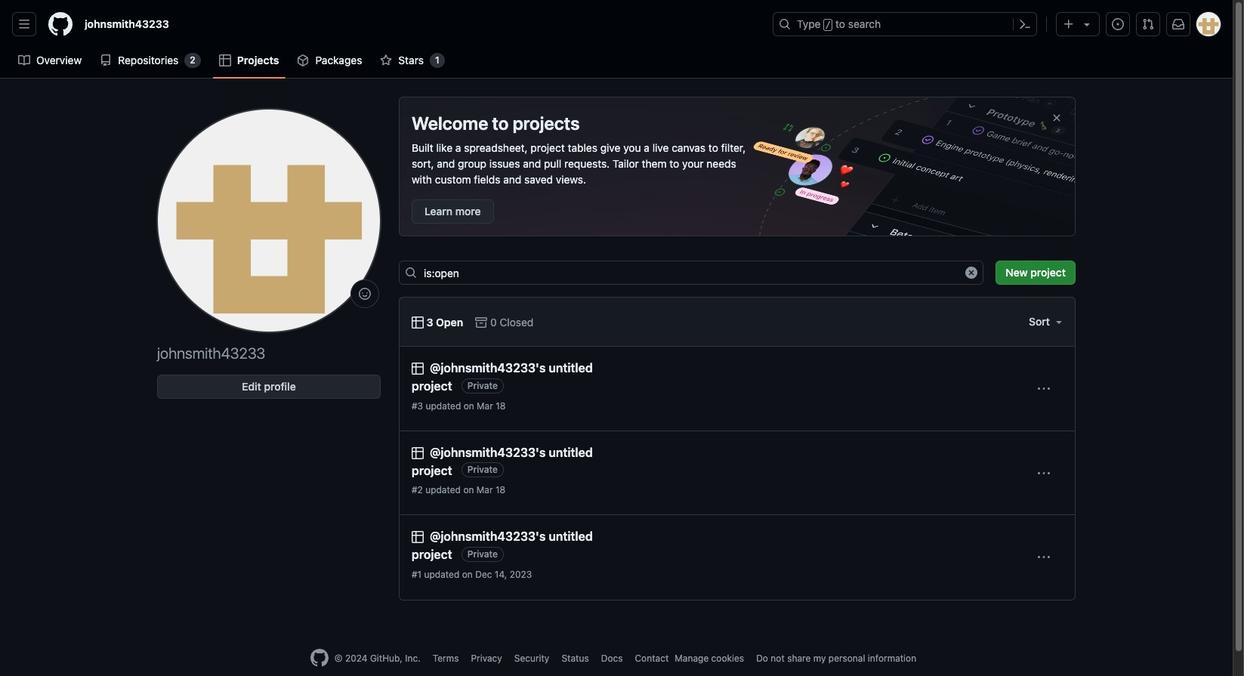 Task type: locate. For each thing, give the bounding box(es) containing it.
1 vertical spatial kebab horizontal image
[[1038, 467, 1050, 479]]

book image
[[18, 54, 30, 66]]

package image
[[297, 54, 309, 66]]

triangle down image
[[1081, 18, 1093, 30], [1053, 316, 1065, 328]]

2 vertical spatial kebab horizontal image
[[1038, 552, 1050, 564]]

2 table image from the top
[[412, 531, 424, 543]]

table image for 1st kebab horizontal image from the bottom
[[412, 531, 424, 543]]

table image
[[412, 363, 424, 375], [412, 531, 424, 543]]

Search all projects text field
[[399, 261, 984, 285]]

1 vertical spatial table image
[[412, 531, 424, 543]]

table image
[[219, 54, 231, 66], [412, 316, 424, 328], [412, 447, 424, 459]]

0 vertical spatial table image
[[412, 363, 424, 375]]

star image
[[380, 54, 392, 66]]

1 kebab horizontal image from the top
[[1038, 383, 1050, 395]]

1 vertical spatial triangle down image
[[1053, 316, 1065, 328]]

search image
[[405, 267, 417, 279]]

clear image
[[966, 267, 978, 279]]

0 vertical spatial table image
[[219, 54, 231, 66]]

kebab horizontal image
[[1038, 383, 1050, 395], [1038, 467, 1050, 479], [1038, 552, 1050, 564]]

banner
[[0, 0, 1233, 79]]

2 kebab horizontal image from the top
[[1038, 467, 1050, 479]]

1 horizontal spatial triangle down image
[[1081, 18, 1093, 30]]

command palette image
[[1019, 18, 1031, 30]]

1 table image from the top
[[412, 363, 424, 375]]

homepage image
[[48, 12, 73, 36]]

close image
[[1051, 112, 1063, 124]]

issue opened image
[[1112, 18, 1124, 30]]

0 vertical spatial kebab horizontal image
[[1038, 383, 1050, 395]]

smiley image
[[359, 288, 371, 300]]

homepage image
[[310, 649, 328, 667]]



Task type: vqa. For each thing, say whether or not it's contained in the screenshot.
list
no



Task type: describe. For each thing, give the bounding box(es) containing it.
table image for 3rd kebab horizontal image from the bottom of the page
[[412, 363, 424, 375]]

1 vertical spatial table image
[[412, 316, 424, 328]]

3 kebab horizontal image from the top
[[1038, 552, 1050, 564]]

you have no unread notifications image
[[1172, 18, 1184, 30]]

repo image
[[100, 54, 112, 66]]

git pull request image
[[1142, 18, 1154, 30]]

change your avatar image
[[157, 109, 381, 332]]

archive image
[[475, 316, 487, 328]]

0 horizontal spatial triangle down image
[[1053, 316, 1065, 328]]

2 vertical spatial table image
[[412, 447, 424, 459]]

0 vertical spatial triangle down image
[[1081, 18, 1093, 30]]



